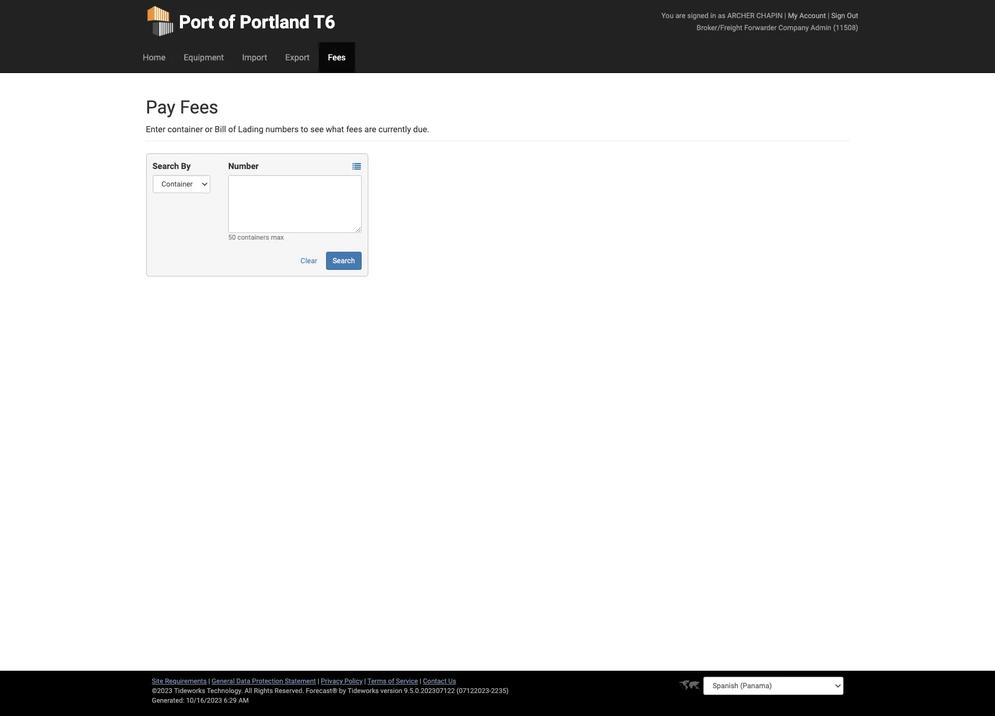 Task type: locate. For each thing, give the bounding box(es) containing it.
as
[[718, 11, 726, 20]]

you
[[662, 11, 674, 20]]

fees
[[328, 53, 346, 62], [180, 97, 218, 118]]

are
[[675, 11, 686, 20], [364, 124, 376, 134]]

import button
[[233, 42, 276, 72]]

policy
[[344, 677, 363, 685]]

show list image
[[353, 163, 361, 171]]

forwarder
[[744, 24, 777, 32]]

1 horizontal spatial fees
[[328, 53, 346, 62]]

site requirements | general data protection statement | privacy policy | terms of service | contact us ©2023 tideworks technology. all rights reserved. forecast® by tideworks version 9.5.0.202307122 (07122023-2235) generated: 10/16/2023 6:29 am
[[152, 677, 509, 705]]

number
[[228, 161, 259, 171]]

search for search by
[[152, 161, 179, 171]]

| left sign
[[828, 11, 830, 20]]

or
[[205, 124, 213, 134]]

export button
[[276, 42, 319, 72]]

equipment button
[[175, 42, 233, 72]]

|
[[784, 11, 786, 20], [828, 11, 830, 20], [208, 677, 210, 685], [318, 677, 319, 685], [364, 677, 366, 685], [420, 677, 421, 685]]

search
[[152, 161, 179, 171], [333, 257, 355, 265]]

archer
[[727, 11, 755, 20]]

terms of service link
[[367, 677, 418, 685]]

lading
[[238, 124, 263, 134]]

general
[[212, 677, 235, 685]]

0 vertical spatial fees
[[328, 53, 346, 62]]

0 horizontal spatial are
[[364, 124, 376, 134]]

service
[[396, 677, 418, 685]]

contact us link
[[423, 677, 456, 685]]

see
[[310, 124, 324, 134]]

fees up or on the top left of the page
[[180, 97, 218, 118]]

of
[[219, 11, 235, 33], [228, 124, 236, 134], [388, 677, 394, 685]]

port
[[179, 11, 214, 33]]

home button
[[134, 42, 175, 72]]

pay fees
[[146, 97, 218, 118]]

enter container or bill of lading numbers to see what fees are currently due.
[[146, 124, 429, 134]]

of right the bill
[[228, 124, 236, 134]]

by
[[339, 687, 346, 695]]

all
[[245, 687, 252, 695]]

currently
[[378, 124, 411, 134]]

0 vertical spatial of
[[219, 11, 235, 33]]

search left by
[[152, 161, 179, 171]]

clear button
[[294, 252, 324, 270]]

search right clear
[[333, 257, 355, 265]]

data
[[236, 677, 250, 685]]

1 vertical spatial search
[[333, 257, 355, 265]]

us
[[448, 677, 456, 685]]

max
[[271, 234, 284, 242]]

privacy
[[321, 677, 343, 685]]

0 vertical spatial search
[[152, 161, 179, 171]]

generated:
[[152, 697, 184, 705]]

terms
[[367, 677, 386, 685]]

are right the fees
[[364, 124, 376, 134]]

1 horizontal spatial are
[[675, 11, 686, 20]]

clear
[[301, 257, 317, 265]]

enter
[[146, 124, 165, 134]]

of right port
[[219, 11, 235, 33]]

1 horizontal spatial search
[[333, 257, 355, 265]]

search inside button
[[333, 257, 355, 265]]

what
[[326, 124, 344, 134]]

containers
[[237, 234, 269, 242]]

requirements
[[165, 677, 207, 685]]

home
[[143, 53, 166, 62]]

1 vertical spatial of
[[228, 124, 236, 134]]

contact
[[423, 677, 447, 685]]

fees down t6
[[328, 53, 346, 62]]

10/16/2023
[[186, 697, 222, 705]]

site requirements link
[[152, 677, 207, 685]]

9.5.0.202307122
[[404, 687, 455, 695]]

of up version
[[388, 677, 394, 685]]

0 horizontal spatial fees
[[180, 97, 218, 118]]

©2023 tideworks
[[152, 687, 205, 695]]

out
[[847, 11, 858, 20]]

2 vertical spatial of
[[388, 677, 394, 685]]

of inside site requirements | general data protection statement | privacy policy | terms of service | contact us ©2023 tideworks technology. all rights reserved. forecast® by tideworks version 9.5.0.202307122 (07122023-2235) generated: 10/16/2023 6:29 am
[[388, 677, 394, 685]]

6:29
[[224, 697, 237, 705]]

0 horizontal spatial search
[[152, 161, 179, 171]]

version
[[380, 687, 402, 695]]

0 vertical spatial are
[[675, 11, 686, 20]]

| up the tideworks
[[364, 677, 366, 685]]

are right the you
[[675, 11, 686, 20]]

company
[[779, 24, 809, 32]]

(07122023-
[[457, 687, 491, 695]]

2235)
[[491, 687, 509, 695]]

t6
[[314, 11, 335, 33]]

search by
[[152, 161, 191, 171]]



Task type: describe. For each thing, give the bounding box(es) containing it.
| left my
[[784, 11, 786, 20]]

my account link
[[788, 11, 826, 20]]

my
[[788, 11, 798, 20]]

portland
[[240, 11, 310, 33]]

fees inside 'fees' "popup button"
[[328, 53, 346, 62]]

port of portland t6 link
[[146, 0, 335, 42]]

| left general
[[208, 677, 210, 685]]

statement
[[285, 677, 316, 685]]

fees button
[[319, 42, 355, 72]]

chapin
[[756, 11, 783, 20]]

tideworks
[[348, 687, 379, 695]]

import
[[242, 53, 267, 62]]

admin
[[811, 24, 831, 32]]

protection
[[252, 677, 283, 685]]

fees
[[346, 124, 362, 134]]

in
[[710, 11, 716, 20]]

(11508)
[[833, 24, 858, 32]]

technology.
[[207, 687, 243, 695]]

to
[[301, 124, 308, 134]]

privacy policy link
[[321, 677, 363, 685]]

equipment
[[184, 53, 224, 62]]

reserved.
[[275, 687, 304, 695]]

account
[[799, 11, 826, 20]]

signed
[[687, 11, 709, 20]]

search button
[[326, 252, 362, 270]]

export
[[285, 53, 310, 62]]

forecast®
[[306, 687, 337, 695]]

are inside you are signed in as archer chapin | my account | sign out broker/freight forwarder company admin (11508)
[[675, 11, 686, 20]]

1 vertical spatial are
[[364, 124, 376, 134]]

am
[[238, 697, 249, 705]]

50
[[228, 234, 236, 242]]

container
[[167, 124, 203, 134]]

| up forecast®
[[318, 677, 319, 685]]

you are signed in as archer chapin | my account | sign out broker/freight forwarder company admin (11508)
[[662, 11, 858, 32]]

by
[[181, 161, 191, 171]]

bill
[[215, 124, 226, 134]]

search for search
[[333, 257, 355, 265]]

broker/freight
[[697, 24, 743, 32]]

Number text field
[[228, 175, 362, 233]]

| up 9.5.0.202307122
[[420, 677, 421, 685]]

sign
[[831, 11, 845, 20]]

site
[[152, 677, 163, 685]]

general data protection statement link
[[212, 677, 316, 685]]

port of portland t6
[[179, 11, 335, 33]]

rights
[[254, 687, 273, 695]]

sign out link
[[831, 11, 858, 20]]

50 containers max
[[228, 234, 284, 242]]

1 vertical spatial fees
[[180, 97, 218, 118]]

pay
[[146, 97, 175, 118]]

due.
[[413, 124, 429, 134]]

numbers
[[265, 124, 299, 134]]



Task type: vqa. For each thing, say whether or not it's contained in the screenshot.
50
yes



